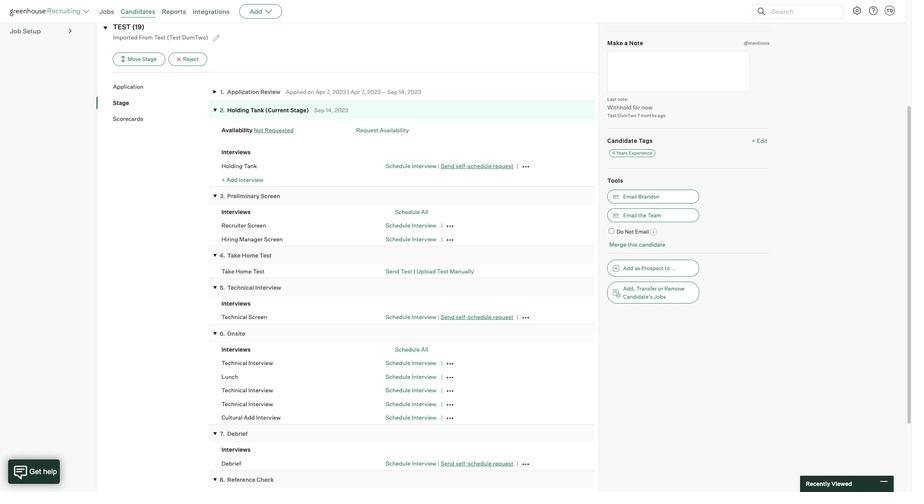 Task type: vqa. For each thing, say whether or not it's contained in the screenshot.
in within Designer (50) Collect feedback in Reference Check
no



Task type: locate. For each thing, give the bounding box(es) containing it.
months
[[641, 113, 657, 118]]

interviews down 7. debrief
[[222, 446, 251, 453]]

3 send self-schedule request link from the top
[[441, 460, 514, 467]]

email the team
[[623, 212, 661, 218]]

technical interview up cultural add interview at the left of page
[[222, 400, 273, 407]]

1 vertical spatial schedule
[[468, 313, 492, 320]]

not right do
[[625, 228, 634, 235]]

+ left edit
[[752, 137, 756, 144]]

7, left –
[[361, 88, 366, 95]]

1 vertical spatial email
[[623, 212, 637, 218]]

1 vertical spatial request
[[493, 313, 514, 320]]

sep
[[387, 88, 398, 95], [314, 107, 325, 114]]

move stage
[[128, 56, 157, 62]]

screen right preliminary
[[261, 192, 280, 199]]

1 horizontal spatial stage
[[142, 56, 157, 62]]

7, right the on
[[327, 88, 331, 95]]

6 schedule interview link from the top
[[386, 373, 436, 380]]

0 vertical spatial all
[[421, 208, 428, 215]]

home
[[242, 252, 258, 259], [236, 268, 252, 275]]

hiring
[[222, 236, 238, 242]]

email left the
[[623, 212, 637, 218]]

+ add
[[754, 15, 770, 22]]

6 schedule interview from the top
[[386, 400, 436, 407]]

14, down 1. application review applied on  apr 7, 2023 | apr 7, 2023 – sep 14, 2023 on the top left of page
[[326, 107, 333, 114]]

email for email the team
[[623, 212, 637, 218]]

0 vertical spatial schedule all
[[395, 208, 428, 215]]

reports up (test
[[162, 7, 186, 15]]

email inside button
[[623, 193, 637, 200]]

None text field
[[607, 51, 750, 92]]

home down 4. take home test
[[236, 268, 252, 275]]

screen down 5. technical interview
[[248, 314, 267, 320]]

Do Not Email checkbox
[[609, 228, 614, 233]]

self- for screen
[[456, 313, 468, 320]]

take down 4.
[[222, 268, 234, 275]]

dumtwo)
[[182, 34, 208, 41]]

0 horizontal spatial reports
[[10, 10, 34, 18]]

test left (test
[[154, 34, 166, 41]]

imported from test (test dumtwo)
[[113, 34, 209, 41]]

for
[[633, 104, 640, 111]]

jobs down or
[[654, 293, 666, 300]]

2023
[[332, 88, 346, 95], [367, 88, 381, 95], [408, 88, 421, 95], [335, 107, 348, 114]]

application right '1.'
[[227, 88, 259, 95]]

–
[[382, 88, 386, 95]]

interviews up holding tank
[[222, 149, 251, 156]]

add, transfer or remove candidate's jobs button
[[607, 282, 699, 304]]

not requested button
[[254, 127, 294, 134]]

2 vertical spatial request
[[493, 460, 514, 467]]

8 schedule interview link from the top
[[386, 400, 436, 407]]

stage inside button
[[142, 56, 157, 62]]

0 horizontal spatial jobs
[[99, 7, 114, 15]]

1 vertical spatial take
[[222, 268, 234, 275]]

2 send self-schedule request link from the top
[[441, 313, 514, 320]]

interviews up technical screen
[[222, 300, 251, 307]]

0 vertical spatial holding
[[227, 107, 249, 114]]

jobs up test
[[99, 7, 114, 15]]

not for requested
[[254, 127, 264, 134]]

interviews down onsite
[[222, 346, 251, 353]]

1 vertical spatial sep
[[314, 107, 325, 114]]

take home test
[[222, 268, 265, 275]]

do not email
[[617, 228, 649, 235]]

14,
[[399, 88, 406, 95], [326, 107, 333, 114]]

8.
[[220, 476, 225, 483]]

0 horizontal spatial stage
[[113, 99, 129, 106]]

remove
[[665, 285, 685, 292]]

ago
[[658, 113, 666, 118]]

from
[[139, 34, 153, 41]]

0 vertical spatial technical interview
[[222, 359, 273, 366]]

1 horizontal spatial not
[[625, 228, 634, 235]]

Search text field
[[770, 5, 836, 17]]

add for + add
[[759, 15, 770, 22]]

2 schedule from the top
[[468, 313, 492, 320]]

1 horizontal spatial availability
[[380, 127, 409, 134]]

technical interview up lunch at the left
[[222, 359, 273, 366]]

td button
[[885, 6, 895, 15]]

2 vertical spatial self-
[[456, 460, 468, 467]]

prospect
[[642, 265, 664, 271]]

1 all from the top
[[421, 208, 428, 215]]

move
[[128, 56, 141, 62]]

+ up 3.
[[222, 176, 225, 183]]

tank up the availability not requested
[[250, 107, 264, 114]]

3 request from the top
[[493, 460, 514, 467]]

schedule for screen
[[468, 313, 492, 320]]

debrief right 7. on the left bottom of page
[[227, 430, 248, 437]]

reports link up (test
[[162, 7, 186, 15]]

0 vertical spatial 14,
[[399, 88, 406, 95]]

1 schedule interview | send self-schedule request from the top
[[386, 162, 514, 169]]

1 availability from the left
[[222, 127, 253, 134]]

sep down 1. application review applied on  apr 7, 2023 | apr 7, 2023 – sep 14, 2023 on the top left of page
[[314, 107, 325, 114]]

1 vertical spatial stage
[[113, 99, 129, 106]]

not left requested
[[254, 127, 264, 134]]

14, right –
[[399, 88, 406, 95]]

1 vertical spatial jobs
[[654, 293, 666, 300]]

tank up the + add interview link
[[244, 162, 257, 169]]

make a note
[[607, 40, 643, 46]]

1 horizontal spatial 14,
[[399, 88, 406, 95]]

0 vertical spatial not
[[254, 127, 264, 134]]

test
[[113, 23, 131, 31]]

1. application review applied on  apr 7, 2023 | apr 7, 2023 – sep 14, 2023
[[220, 88, 421, 95]]

2023 up sep 14, 2023
[[332, 88, 346, 95]]

technical interview down lunch at the left
[[222, 387, 273, 394]]

application
[[113, 83, 143, 90], [227, 88, 259, 95]]

reports up job setup
[[10, 10, 34, 18]]

6.
[[220, 330, 225, 337]]

1 vertical spatial not
[[625, 228, 634, 235]]

5 schedule interview link from the top
[[386, 359, 436, 366]]

+ inside "+ edit" link
[[752, 137, 756, 144]]

technical for eighth schedule interview link from the top of the page
[[222, 400, 247, 407]]

(current
[[265, 107, 289, 114]]

technical down take home test
[[227, 284, 254, 291]]

1 send self-schedule request link from the top
[[441, 162, 514, 169]]

viewed
[[832, 480, 852, 487]]

apr left –
[[350, 88, 360, 95]]

10 schedule interview link from the top
[[386, 460, 436, 467]]

the
[[638, 212, 646, 218]]

2 vertical spatial schedule
[[468, 460, 492, 467]]

schedule interview
[[386, 222, 436, 229], [386, 236, 436, 242], [386, 359, 436, 366], [386, 373, 436, 380], [386, 387, 436, 394], [386, 400, 436, 407], [386, 414, 436, 421]]

3 self- from the top
[[456, 460, 468, 467]]

5 schedule interview from the top
[[386, 387, 436, 394]]

debrief up 8.
[[222, 460, 241, 467]]

send self-schedule request link for screen
[[441, 313, 514, 320]]

0 horizontal spatial apr
[[316, 88, 325, 95]]

holding right 2.
[[227, 107, 249, 114]]

technical up the 6. onsite
[[222, 314, 247, 320]]

availability down 2.
[[222, 127, 253, 134]]

0 vertical spatial email
[[623, 193, 637, 200]]

request
[[493, 162, 514, 169], [493, 313, 514, 320], [493, 460, 514, 467]]

4
[[612, 150, 615, 156]]

4. take home test
[[220, 252, 272, 259]]

7 schedule interview from the top
[[386, 414, 436, 421]]

interviews up recruiter
[[222, 208, 251, 215]]

2 apr from the left
[[350, 88, 360, 95]]

add inside "popup button"
[[250, 7, 262, 15]]

candidates
[[121, 7, 155, 15]]

1 vertical spatial schedule all link
[[395, 346, 428, 353]]

1 7, from the left
[[327, 88, 331, 95]]

1 technical interview from the top
[[222, 359, 273, 366]]

home down manager
[[242, 252, 258, 259]]

0 vertical spatial jobs
[[99, 7, 114, 15]]

holding tank
[[222, 162, 257, 169]]

stage up scorecards
[[113, 99, 129, 106]]

2 technical interview from the top
[[222, 387, 273, 394]]

technical interview for eighth schedule interview link from the top of the page
[[222, 400, 273, 407]]

2023 right –
[[408, 88, 421, 95]]

2 request from the top
[[493, 313, 514, 320]]

2 7, from the left
[[361, 88, 366, 95]]

2 all from the top
[[421, 346, 428, 353]]

2 self- from the top
[[456, 313, 468, 320]]

1 horizontal spatial jobs
[[654, 293, 666, 300]]

0 vertical spatial send self-schedule request link
[[441, 162, 514, 169]]

@mentions
[[744, 40, 770, 46]]

0 horizontal spatial reports link
[[10, 9, 72, 19]]

1 horizontal spatial reports link
[[162, 7, 186, 15]]

stage right "move"
[[142, 56, 157, 62]]

lunch
[[222, 373, 238, 380]]

on
[[308, 88, 314, 95]]

4 interviews from the top
[[222, 346, 251, 353]]

last
[[607, 96, 617, 102]]

0 vertical spatial schedule all link
[[395, 208, 428, 215]]

transfer
[[636, 285, 657, 292]]

2 vertical spatial send self-schedule request link
[[441, 460, 514, 467]]

setup
[[23, 27, 41, 35]]

take right 4.
[[227, 252, 241, 259]]

0 vertical spatial request
[[493, 162, 514, 169]]

interview
[[412, 162, 436, 169], [239, 176, 263, 183], [412, 222, 436, 229], [412, 236, 436, 242], [255, 284, 281, 291], [412, 313, 436, 320], [248, 359, 273, 366], [412, 359, 436, 366], [412, 373, 436, 380], [248, 387, 273, 394], [412, 387, 436, 394], [248, 400, 273, 407], [412, 400, 436, 407], [256, 414, 281, 421], [412, 414, 436, 421], [412, 460, 436, 467]]

reports link
[[162, 7, 186, 15], [10, 9, 72, 19]]

technical down lunch at the left
[[222, 387, 247, 394]]

1 schedule from the top
[[468, 162, 492, 169]]

holding up + add interview
[[222, 162, 243, 169]]

request availability button
[[356, 127, 409, 134]]

a
[[625, 40, 628, 46]]

1 vertical spatial schedule all
[[395, 346, 428, 353]]

tags
[[639, 137, 653, 144]]

technical up "cultural"
[[222, 400, 247, 407]]

td button
[[883, 4, 896, 17]]

0 vertical spatial stage
[[142, 56, 157, 62]]

1 vertical spatial 14,
[[326, 107, 333, 114]]

schedule
[[468, 162, 492, 169], [468, 313, 492, 320], [468, 460, 492, 467]]

2 vertical spatial +
[[222, 176, 225, 183]]

edit
[[757, 137, 768, 144]]

5.
[[220, 284, 225, 291]]

apr
[[316, 88, 325, 95], [350, 88, 360, 95]]

0 horizontal spatial availability
[[222, 127, 253, 134]]

email
[[623, 193, 637, 200], [623, 212, 637, 218], [635, 228, 649, 235]]

2 schedule all from the top
[[395, 346, 428, 353]]

application down "move"
[[113, 83, 143, 90]]

2 vertical spatial schedule interview | send self-schedule request
[[386, 460, 514, 467]]

upload
[[417, 268, 436, 275]]

to
[[665, 265, 670, 271]]

2 vertical spatial technical interview
[[222, 400, 273, 407]]

0 horizontal spatial not
[[254, 127, 264, 134]]

schedule interview link
[[386, 162, 436, 169], [386, 222, 436, 229], [386, 236, 436, 242], [386, 313, 436, 320], [386, 359, 436, 366], [386, 373, 436, 380], [386, 387, 436, 394], [386, 400, 436, 407], [386, 414, 436, 421], [386, 460, 436, 467]]

1 request from the top
[[493, 162, 514, 169]]

jobs
[[99, 7, 114, 15], [654, 293, 666, 300]]

email inside button
[[623, 212, 637, 218]]

0 vertical spatial schedule
[[468, 162, 492, 169]]

send test | upload test manually
[[386, 268, 474, 275]]

merge this candidate link
[[610, 241, 666, 248]]

test down withhold at right top
[[607, 113, 617, 118]]

debrief
[[227, 430, 248, 437], [222, 460, 241, 467]]

1 horizontal spatial 7,
[[361, 88, 366, 95]]

email left brandon
[[623, 193, 637, 200]]

1 vertical spatial +
[[752, 137, 756, 144]]

1 vertical spatial technical interview
[[222, 387, 273, 394]]

(test
[[167, 34, 181, 41]]

1 vertical spatial schedule interview | send self-schedule request
[[386, 313, 514, 320]]

td
[[887, 8, 893, 13]]

reports link up job setup link
[[10, 9, 72, 19]]

add, transfer or remove candidate's jobs
[[623, 285, 685, 300]]

5 interviews from the top
[[222, 446, 251, 453]]

2023 left –
[[367, 88, 381, 95]]

sep right –
[[387, 88, 398, 95]]

0 vertical spatial +
[[754, 15, 757, 22]]

1 vertical spatial self-
[[456, 313, 468, 320]]

0 vertical spatial schedule interview | send self-schedule request
[[386, 162, 514, 169]]

take
[[227, 252, 241, 259], [222, 268, 234, 275]]

send for holding tank
[[441, 162, 455, 169]]

0 horizontal spatial 14,
[[326, 107, 333, 114]]

1 vertical spatial send self-schedule request link
[[441, 313, 514, 320]]

3 technical interview from the top
[[222, 400, 273, 407]]

1 vertical spatial debrief
[[222, 460, 241, 467]]

+ inside + add link
[[754, 15, 757, 22]]

3 schedule interview | send self-schedule request from the top
[[386, 460, 514, 467]]

@mentions link
[[744, 39, 770, 47]]

7,
[[327, 88, 331, 95], [361, 88, 366, 95]]

1 self- from the top
[[456, 162, 468, 169]]

0 vertical spatial self-
[[456, 162, 468, 169]]

1 horizontal spatial sep
[[387, 88, 398, 95]]

email up merge this candidate
[[635, 228, 649, 235]]

1 horizontal spatial apr
[[350, 88, 360, 95]]

1 interviews from the top
[[222, 149, 251, 156]]

0 horizontal spatial application
[[113, 83, 143, 90]]

brandon
[[638, 193, 660, 200]]

6. onsite
[[220, 330, 245, 337]]

integrations link
[[193, 7, 230, 15]]

as
[[635, 265, 640, 271]]

+ up @mentions
[[754, 15, 757, 22]]

2 schedule interview | send self-schedule request from the top
[[386, 313, 514, 320]]

test right upload
[[437, 268, 449, 275]]

2 schedule all link from the top
[[395, 346, 428, 353]]

0 horizontal spatial 7,
[[327, 88, 331, 95]]

+ add interview link
[[222, 176, 263, 183]]

availability right 'request'
[[380, 127, 409, 134]]

1 vertical spatial home
[[236, 268, 252, 275]]

all for second schedule all link
[[421, 346, 428, 353]]

apr right the on
[[316, 88, 325, 95]]

technical up lunch at the left
[[222, 359, 247, 366]]

dumtwo
[[618, 113, 636, 118]]

test
[[154, 34, 166, 41], [607, 113, 617, 118], [260, 252, 272, 259], [253, 268, 265, 275], [401, 268, 412, 275], [437, 268, 449, 275]]

1 vertical spatial all
[[421, 346, 428, 353]]

0 vertical spatial tank
[[250, 107, 264, 114]]



Task type: describe. For each thing, give the bounding box(es) containing it.
+ add interview
[[222, 176, 263, 183]]

imported
[[113, 34, 138, 41]]

sep 14, 2023
[[314, 107, 348, 114]]

screen right manager
[[264, 236, 283, 242]]

test left upload
[[401, 268, 412, 275]]

4 years experience
[[612, 150, 653, 156]]

7 schedule interview link from the top
[[386, 387, 436, 394]]

candidate
[[607, 137, 637, 144]]

scorecards
[[113, 115, 143, 122]]

job setup link
[[10, 26, 72, 36]]

technical screen
[[222, 314, 267, 320]]

add button
[[239, 4, 282, 19]]

request for tank
[[493, 162, 514, 169]]

note
[[629, 40, 643, 46]]

add,
[[623, 285, 635, 292]]

2 availability from the left
[[380, 127, 409, 134]]

9 schedule interview link from the top
[[386, 414, 436, 421]]

email for email brandon
[[623, 193, 637, 200]]

schedule interview | send self-schedule request for tank
[[386, 162, 514, 169]]

0 vertical spatial debrief
[[227, 430, 248, 437]]

1 horizontal spatial reports
[[162, 7, 186, 15]]

do
[[617, 228, 624, 235]]

technical for 7th schedule interview link from the bottom of the page
[[222, 314, 247, 320]]

screen up hiring manager screen
[[247, 222, 266, 229]]

+ add link
[[754, 14, 770, 22]]

8. reference check
[[220, 476, 274, 483]]

2 schedule interview from the top
[[386, 236, 436, 242]]

request availability
[[356, 127, 409, 134]]

send test link
[[386, 268, 412, 275]]

| for debrief
[[438, 460, 439, 467]]

1 schedule all link from the top
[[395, 208, 428, 215]]

cultural add interview
[[222, 414, 281, 421]]

email brandon
[[623, 193, 660, 200]]

cultural
[[222, 414, 243, 421]]

merge
[[610, 241, 627, 248]]

add as prospect to ... button
[[607, 260, 699, 277]]

2023 down 1. application review applied on  apr 7, 2023 | apr 7, 2023 – sep 14, 2023 on the top left of page
[[335, 107, 348, 114]]

1 schedule interview from the top
[[386, 222, 436, 229]]

3. preliminary screen
[[220, 192, 280, 199]]

withhold
[[607, 104, 632, 111]]

preliminary
[[227, 192, 260, 199]]

experience
[[629, 150, 653, 156]]

reject
[[183, 56, 199, 62]]

1 vertical spatial tank
[[244, 162, 257, 169]]

recruiter screen
[[222, 222, 266, 229]]

jobs inside add, transfer or remove candidate's jobs
[[654, 293, 666, 300]]

technical for 4th schedule interview link from the bottom
[[222, 387, 247, 394]]

integrations
[[193, 7, 230, 15]]

0 vertical spatial home
[[242, 252, 258, 259]]

1.
[[220, 88, 224, 95]]

move stage button
[[113, 53, 165, 66]]

send self-schedule request link for tank
[[441, 162, 514, 169]]

onsite
[[227, 330, 245, 337]]

4.
[[220, 252, 225, 259]]

candidates link
[[121, 7, 155, 15]]

technical interview for 4th schedule interview link from the bottom
[[222, 387, 273, 394]]

application inside 'link'
[[113, 83, 143, 90]]

(19)
[[132, 23, 145, 31]]

tools
[[607, 177, 623, 184]]

manager
[[239, 236, 263, 242]]

check
[[257, 476, 274, 483]]

...
[[671, 265, 676, 271]]

+ for + add
[[754, 15, 757, 22]]

2 vertical spatial email
[[635, 228, 649, 235]]

0 horizontal spatial sep
[[314, 107, 325, 114]]

test (19)
[[113, 23, 145, 31]]

application link
[[113, 83, 209, 91]]

2. holding tank (current stage)
[[220, 107, 309, 114]]

candidate's
[[623, 293, 653, 300]]

1 vertical spatial holding
[[222, 162, 243, 169]]

7.
[[220, 430, 225, 437]]

2 schedule interview link from the top
[[386, 222, 436, 229]]

upload test manually link
[[417, 268, 474, 275]]

reject button
[[168, 53, 207, 66]]

2 interviews from the top
[[222, 208, 251, 215]]

1 horizontal spatial application
[[227, 88, 259, 95]]

merge this candidate
[[610, 241, 666, 248]]

0 vertical spatial sep
[[387, 88, 398, 95]]

test down hiring manager screen
[[260, 252, 272, 259]]

3 schedule from the top
[[468, 460, 492, 467]]

1 schedule interview link from the top
[[386, 162, 436, 169]]

hiring manager screen
[[222, 236, 283, 242]]

recently
[[806, 480, 830, 487]]

recruiter
[[222, 222, 246, 229]]

candidate tags
[[607, 137, 653, 144]]

0 vertical spatial take
[[227, 252, 241, 259]]

note:
[[618, 96, 628, 102]]

test inside "last note: withhold for now test dumtwo               7 months               ago"
[[607, 113, 617, 118]]

+ edit link
[[750, 135, 770, 146]]

schedule interview | send self-schedule request for screen
[[386, 313, 514, 320]]

technical for 5th schedule interview link from the top
[[222, 359, 247, 366]]

schedule for tank
[[468, 162, 492, 169]]

job
[[10, 27, 21, 35]]

configure image
[[852, 6, 862, 15]]

3 schedule interview from the top
[[386, 359, 436, 366]]

3 interviews from the top
[[222, 300, 251, 307]]

7. debrief
[[220, 430, 248, 437]]

| for holding tank
[[438, 162, 439, 169]]

manually
[[450, 268, 474, 275]]

add for + add interview
[[227, 176, 238, 183]]

| for technical screen
[[438, 313, 439, 320]]

last note: withhold for now test dumtwo               7 months               ago
[[607, 96, 666, 118]]

greenhouse recruiting image
[[10, 7, 83, 16]]

+ for + edit
[[752, 137, 756, 144]]

job setup
[[10, 27, 41, 35]]

2.
[[220, 107, 225, 114]]

send for technical screen
[[441, 313, 455, 320]]

send for debrief
[[441, 460, 455, 467]]

stage)
[[290, 107, 309, 114]]

all for 1st schedule all link from the top of the page
[[421, 208, 428, 215]]

now
[[641, 104, 653, 111]]

4 schedule interview link from the top
[[386, 313, 436, 320]]

not for email
[[625, 228, 634, 235]]

add as prospect to ...
[[623, 265, 676, 271]]

4 schedule interview from the top
[[386, 373, 436, 380]]

test up 5. technical interview
[[253, 268, 265, 275]]

add for cultural add interview
[[244, 414, 255, 421]]

3 schedule interview link from the top
[[386, 236, 436, 242]]

technical interview for 5th schedule interview link from the top
[[222, 359, 273, 366]]

add inside button
[[623, 265, 634, 271]]

3.
[[220, 192, 225, 199]]

1 apr from the left
[[316, 88, 325, 95]]

+ for + add interview
[[222, 176, 225, 183]]

1 schedule all from the top
[[395, 208, 428, 215]]

self- for tank
[[456, 162, 468, 169]]

jobs link
[[99, 7, 114, 15]]

team
[[648, 212, 661, 218]]

request for screen
[[493, 313, 514, 320]]



